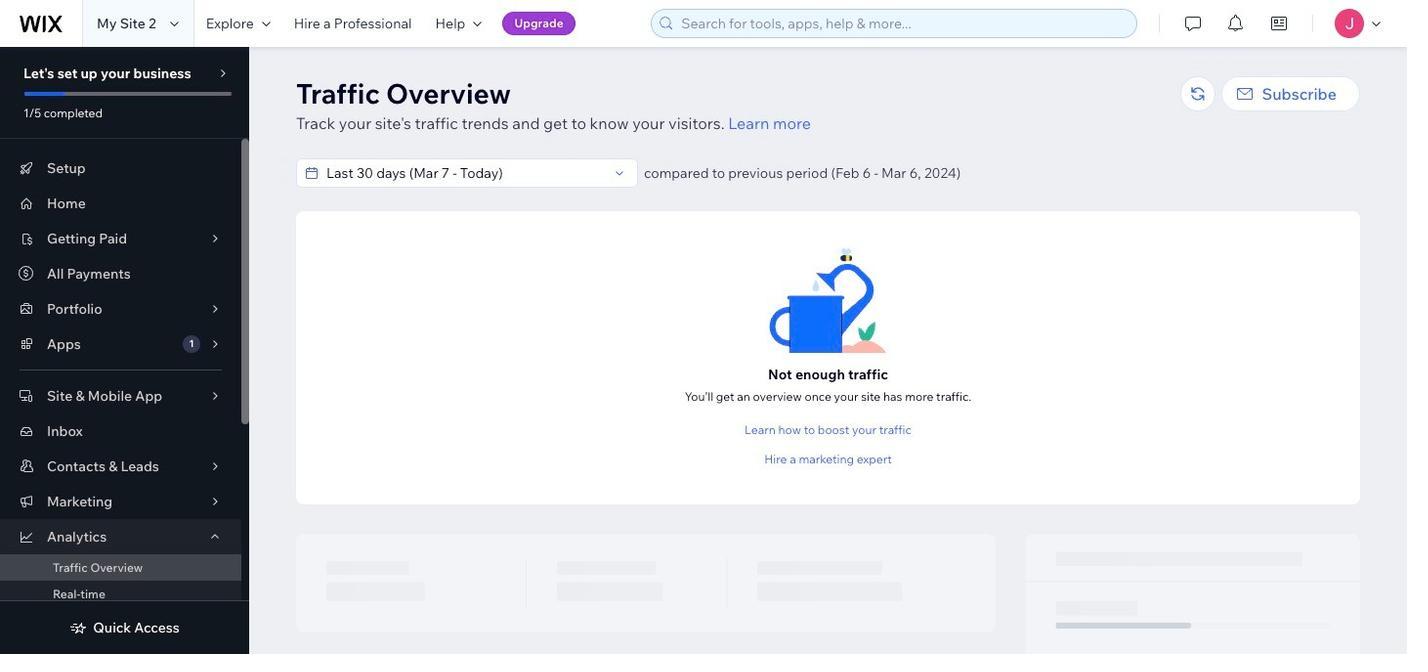 Task type: vqa. For each thing, say whether or not it's contained in the screenshot.
Page skeleton "IMAGE"
yes



Task type: describe. For each thing, give the bounding box(es) containing it.
sidebar element
[[0, 47, 249, 654]]



Task type: locate. For each thing, give the bounding box(es) containing it.
page skeleton image
[[296, 534, 1361, 654]]

Search for tools, apps, help & more... field
[[676, 10, 1131, 37]]

None field
[[321, 159, 608, 187]]



